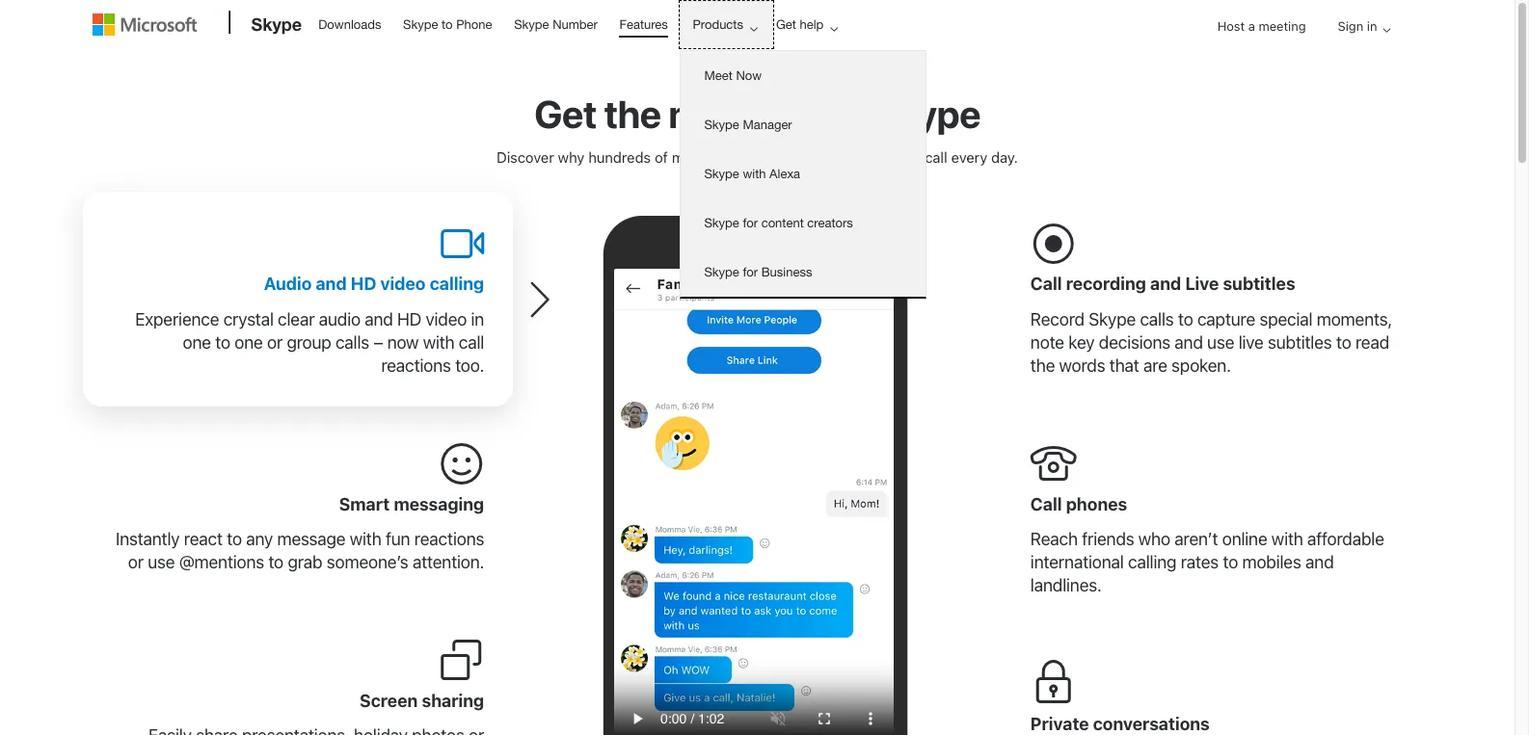 Task type: describe. For each thing, give the bounding box(es) containing it.

[[1030, 661, 1077, 707]]

too.
[[455, 356, 484, 376]]

to left phone
[[442, 17, 453, 32]]

and up audio
[[316, 274, 347, 294]]

now
[[387, 333, 419, 353]]

record skype calls to capture special moments, note key decisions and use live subtitles to read the words that are spoken.
[[1030, 310, 1392, 376]]

content
[[761, 216, 804, 230]]

a
[[1248, 18, 1255, 34]]


[[438, 221, 484, 267]]

someone's
[[327, 553, 408, 573]]

business
[[761, 265, 812, 280]]

call inside experience crystal clear audio and hd video in one to one or group calls – now with call reactions too.
[[459, 333, 484, 353]]

products
[[693, 17, 743, 32]]

the inside record skype calls to capture special moments, note key decisions and use live subtitles to read the words that are spoken.
[[1030, 356, 1055, 376]]

message
[[277, 530, 346, 550]]

spoken.
[[1171, 356, 1231, 376]]

are
[[1143, 356, 1167, 376]]

international
[[1030, 553, 1124, 573]]

or inside instantly react to any message with fun reactions or use @mentions to grab someone's attention.
[[128, 553, 143, 573]]

features
[[619, 17, 668, 32]]

0 horizontal spatial calling
[[430, 274, 484, 294]]

1 horizontal spatial use
[[774, 148, 798, 166]]

creators
[[807, 216, 853, 230]]

instantly
[[116, 530, 180, 550]]

menu bar containing host a meeting
[[92, 2, 1422, 102]]

with down discover why hundreds of millions people use skype to chat and call every day.
[[743, 167, 766, 181]]

subtitles inside record skype calls to capture special moments, note key decisions and use live subtitles to read the words that are spoken.
[[1268, 333, 1332, 353]]

phone
[[456, 17, 492, 32]]

reactions inside experience crystal clear audio and hd video in one to one or group calls – now with call reactions too.
[[381, 356, 451, 376]]

grab
[[288, 553, 322, 573]]

and inside experience crystal clear audio and hd video in one to one or group calls – now with call reactions too.
[[365, 310, 393, 330]]

video showcase of features available on skype. skype provides you with audio and hd video calling, smart messaging, screen sharing, call recording and live subtitles, call to phones and on top of all we're keeping your conversations private. element
[[614, 269, 894, 736]]

skype to phone
[[403, 17, 492, 32]]

capture
[[1197, 310, 1255, 330]]

skype link
[[241, 1, 308, 53]]

for for business
[[743, 265, 758, 280]]

experience crystal clear audio and hd video in one to one or group calls – now with call reactions too.
[[135, 310, 484, 376]]

skype number
[[514, 17, 598, 32]]

attention.
[[413, 553, 484, 573]]

0 vertical spatial subtitles
[[1223, 274, 1295, 294]]

instantly react to any message with fun reactions or use @mentions to grab someone's attention.
[[116, 530, 484, 573]]

experience
[[135, 310, 219, 330]]

and inside reach friends who aren't online with affordable international calling rates to mobiles and landlines.
[[1305, 553, 1334, 573]]

clear
[[278, 310, 315, 330]]

crystal
[[223, 310, 274, 330]]

discover why hundreds of millions people use skype to chat and call every day.
[[497, 148, 1018, 166]]

skype for skype number
[[514, 17, 549, 32]]

skype for skype for content creators
[[704, 216, 739, 230]]

moments,
[[1317, 310, 1392, 330]]

mobiles
[[1242, 553, 1301, 573]]

microsoft image
[[92, 13, 196, 36]]

skype for business link
[[681, 248, 926, 297]]

in inside 'link'
[[1367, 18, 1377, 34]]

0 vertical spatial hd
[[351, 274, 376, 294]]

meet now link
[[681, 51, 926, 100]]

friends
[[1082, 530, 1134, 550]]

0 vertical spatial video
[[380, 274, 426, 294]]

special
[[1259, 310, 1312, 330]]

sign in
[[1338, 18, 1377, 34]]

smart
[[339, 494, 390, 514]]

screen sharing
[[360, 691, 484, 711]]

2 one from the left
[[234, 333, 263, 353]]

group
[[287, 333, 331, 353]]

react
[[184, 530, 223, 550]]

meet now
[[704, 68, 762, 83]]

skype for business
[[704, 265, 812, 280]]

private
[[1030, 714, 1089, 734]]

any
[[246, 530, 273, 550]]

with inside instantly react to any message with fun reactions or use @mentions to grab someone's attention.
[[350, 530, 381, 550]]

to left the chat
[[846, 148, 860, 166]]

people
[[725, 148, 771, 166]]

chat
[[864, 148, 893, 166]]

now
[[736, 68, 762, 83]]

to inside reach friends who aren't online with affordable international calling rates to mobiles and landlines.
[[1223, 553, 1238, 573]]

for for content
[[743, 216, 758, 230]]

conversations
[[1093, 714, 1210, 734]]

to down any
[[268, 553, 283, 573]]

meeting
[[1259, 18, 1306, 34]]

meet
[[704, 68, 733, 83]]

1 one from the left
[[183, 333, 211, 353]]

every
[[951, 148, 987, 166]]

that
[[1109, 356, 1139, 376]]

1 vertical spatial of
[[655, 148, 668, 166]]

live
[[1238, 333, 1263, 353]]

hd inside experience crystal clear audio and hd video in one to one or group calls – now with call reactions too.
[[397, 310, 421, 330]]

and inside record skype calls to capture special moments, note key decisions and use live subtitles to read the words that are spoken.
[[1175, 333, 1203, 353]]

note
[[1030, 333, 1064, 353]]


[[438, 638, 484, 684]]

with inside reach friends who aren't online with affordable international calling rates to mobiles and landlines.
[[1271, 530, 1303, 550]]

rates
[[1181, 553, 1219, 573]]

alexa
[[769, 167, 800, 181]]

0 vertical spatial call
[[925, 148, 947, 166]]

decisions
[[1099, 333, 1170, 353]]

key
[[1068, 333, 1095, 353]]

reach
[[1030, 530, 1078, 550]]

0 horizontal spatial the
[[604, 91, 661, 136]]

messaging
[[394, 494, 484, 514]]

number
[[553, 17, 598, 32]]


[[1030, 221, 1077, 267]]

downloads link
[[310, 1, 390, 47]]



Task type: vqa. For each thing, say whether or not it's contained in the screenshot.
'Instantly'
yes



Task type: locate. For each thing, give the bounding box(es) containing it.
skype left number in the left top of the page
[[514, 17, 549, 32]]

to left any
[[227, 530, 242, 550]]

and up "spoken."
[[1175, 333, 1203, 353]]

call up reach
[[1030, 494, 1062, 514]]

or inside experience crystal clear audio and hd video in one to one or group calls – now with call reactions too.
[[267, 333, 282, 353]]

1 horizontal spatial the
[[1030, 356, 1055, 376]]

skype inside 'link'
[[704, 216, 739, 230]]

0 vertical spatial use
[[774, 148, 798, 166]]

use up alexa
[[774, 148, 798, 166]]

call for 
[[1030, 494, 1062, 514]]

reactions down now
[[381, 356, 451, 376]]

skype for skype to phone
[[403, 17, 438, 32]]

call left the every
[[925, 148, 947, 166]]

aren't
[[1175, 530, 1218, 550]]

skype up decisions
[[1089, 310, 1136, 330]]

host
[[1217, 18, 1245, 34]]

sharing
[[422, 691, 484, 711]]

who
[[1138, 530, 1170, 550]]

skype down out
[[802, 148, 843, 166]]

call phones
[[1030, 494, 1127, 514]]

millions
[[672, 148, 722, 166]]

skype for content creators
[[704, 216, 853, 230]]

1 vertical spatial video
[[426, 310, 467, 330]]

of right out
[[829, 91, 864, 136]]

for inside the skype for business link
[[743, 265, 758, 280]]

0 vertical spatial of
[[829, 91, 864, 136]]

use down instantly
[[148, 553, 175, 573]]

smart messaging
[[339, 494, 484, 514]]

2 horizontal spatial use
[[1207, 333, 1234, 353]]

2 vertical spatial use
[[148, 553, 175, 573]]

1 vertical spatial for
[[743, 265, 758, 280]]

skype manager link
[[681, 100, 926, 149]]

or
[[267, 333, 282, 353], [128, 553, 143, 573]]

to down 'moments,'
[[1336, 333, 1351, 353]]

1 horizontal spatial get
[[776, 17, 796, 32]]

get inside get help dropdown button
[[776, 17, 796, 32]]

skype for content creators link
[[681, 199, 926, 248]]

@mentions
[[179, 553, 264, 573]]

skype with alexa link
[[681, 149, 926, 199]]

audio and hd video calling
[[264, 274, 484, 294]]

1 horizontal spatial hd
[[397, 310, 421, 330]]

1 vertical spatial calls
[[335, 333, 369, 353]]

1 horizontal spatial in
[[1367, 18, 1377, 34]]

phones
[[1066, 494, 1127, 514]]

and
[[896, 148, 921, 166], [316, 274, 347, 294], [1150, 274, 1181, 294], [365, 310, 393, 330], [1175, 333, 1203, 353], [1305, 553, 1334, 573]]

0 horizontal spatial or
[[128, 553, 143, 573]]

manager
[[743, 118, 792, 132]]

fun
[[386, 530, 410, 550]]

live
[[1185, 274, 1219, 294]]

words
[[1059, 356, 1105, 376]]

with up someone's
[[350, 530, 381, 550]]

recording
[[1066, 274, 1146, 294]]

day.
[[991, 148, 1018, 166]]

1 vertical spatial hd
[[397, 310, 421, 330]]

skype manager
[[704, 118, 792, 132]]

1 vertical spatial call
[[459, 333, 484, 353]]

calls inside experience crystal clear audio and hd video in one to one or group calls – now with call reactions too.
[[335, 333, 369, 353]]

skype for skype manager
[[704, 118, 739, 132]]

and right the chat
[[896, 148, 921, 166]]

skype inside record skype calls to capture special moments, note key decisions and use live subtitles to read the words that are spoken.
[[1089, 310, 1136, 330]]

 private conversations
[[1030, 661, 1210, 734]]

0 vertical spatial or
[[267, 333, 282, 353]]

one down 'crystal'
[[234, 333, 263, 353]]


[[1030, 441, 1077, 487]]

0 horizontal spatial hd
[[351, 274, 376, 294]]

use inside record skype calls to capture special moments, note key decisions and use live subtitles to read the words that are spoken.
[[1207, 333, 1234, 353]]

to down 'crystal'
[[215, 333, 230, 353]]

reactions
[[381, 356, 451, 376], [414, 530, 484, 550]]

why
[[558, 148, 585, 166]]

0 vertical spatial reactions
[[381, 356, 451, 376]]

read
[[1355, 333, 1389, 353]]

1 for from the top
[[743, 216, 758, 230]]

and down affordable
[[1305, 553, 1334, 573]]

skype for skype with alexa
[[704, 167, 739, 181]]

1 vertical spatial reactions
[[414, 530, 484, 550]]

calls inside record skype calls to capture special moments, note key decisions and use live subtitles to read the words that are spoken.
[[1140, 310, 1174, 330]]

0 vertical spatial for
[[743, 216, 758, 230]]

subtitles down the special
[[1268, 333, 1332, 353]]

call recording and live subtitles
[[1030, 274, 1295, 294]]

use inside instantly react to any message with fun reactions or use @mentions to grab someone's attention.
[[148, 553, 175, 573]]

to down "online"
[[1223, 553, 1238, 573]]

0 vertical spatial calls
[[1140, 310, 1174, 330]]

0 vertical spatial calling
[[430, 274, 484, 294]]

calling
[[430, 274, 484, 294], [1128, 553, 1176, 573]]

calls left –
[[335, 333, 369, 353]]

1 vertical spatial the
[[1030, 356, 1055, 376]]

video inside experience crystal clear audio and hd video in one to one or group calls – now with call reactions too.
[[426, 310, 467, 330]]

0 horizontal spatial use
[[148, 553, 175, 573]]

for
[[743, 216, 758, 230], [743, 265, 758, 280]]

products button
[[680, 1, 773, 48]]

subtitles up the special
[[1223, 274, 1295, 294]]

and left live
[[1150, 274, 1181, 294]]

1 horizontal spatial calls
[[1140, 310, 1174, 330]]

1 call from the top
[[1030, 274, 1062, 294]]

calling down who
[[1128, 553, 1176, 573]]

record
[[1030, 310, 1084, 330]]

1 horizontal spatial or
[[267, 333, 282, 353]]

subtitles
[[1223, 274, 1295, 294], [1268, 333, 1332, 353]]

in inside experience crystal clear audio and hd video in one to one or group calls – now with call reactions too.
[[471, 310, 484, 330]]

call up too. on the left of the page
[[459, 333, 484, 353]]

skype left business
[[704, 265, 739, 280]]

call
[[1030, 274, 1062, 294], [1030, 494, 1062, 514]]

with up mobiles
[[1271, 530, 1303, 550]]

calls
[[1140, 310, 1174, 330], [335, 333, 369, 353]]

call for 
[[1030, 274, 1062, 294]]

one down experience
[[183, 333, 211, 353]]

online
[[1222, 530, 1267, 550]]

1 vertical spatial subtitles
[[1268, 333, 1332, 353]]

skype
[[251, 13, 302, 35], [403, 17, 438, 32], [514, 17, 549, 32], [871, 91, 980, 136], [704, 118, 739, 132], [802, 148, 843, 166], [704, 167, 739, 181], [704, 216, 739, 230], [704, 265, 739, 280], [1089, 310, 1136, 330]]

1 vertical spatial or
[[128, 553, 143, 573]]

skype with alexa
[[704, 167, 800, 181]]

get for get the most out of skype
[[534, 91, 597, 136]]

use
[[774, 148, 798, 166], [1207, 333, 1234, 353], [148, 553, 175, 573]]

0 horizontal spatial call
[[459, 333, 484, 353]]

get left help
[[776, 17, 796, 32]]

audio
[[319, 310, 360, 330]]

skype for skype for business
[[704, 265, 739, 280]]

the
[[604, 91, 661, 136], [1030, 356, 1055, 376]]

0 vertical spatial call
[[1030, 274, 1062, 294]]

1 vertical spatial call
[[1030, 494, 1062, 514]]

1 horizontal spatial calling
[[1128, 553, 1176, 573]]

sign in link
[[1322, 2, 1398, 52]]

reactions inside instantly react to any message with fun reactions or use @mentions to grab someone's attention.
[[414, 530, 484, 550]]

get for get help
[[776, 17, 796, 32]]

0 horizontal spatial one
[[183, 333, 211, 353]]

1 horizontal spatial call
[[925, 148, 947, 166]]

with inside experience crystal clear audio and hd video in one to one or group calls – now with call reactions too.
[[423, 333, 454, 353]]

to down live
[[1178, 310, 1193, 330]]

video up too. on the left of the page
[[426, 310, 467, 330]]

reactions up attention. on the bottom of the page
[[414, 530, 484, 550]]

1 vertical spatial get
[[534, 91, 597, 136]]

skype down skype with alexa
[[704, 216, 739, 230]]

in right sign
[[1367, 18, 1377, 34]]

downloads
[[318, 17, 381, 32]]

hd up now
[[397, 310, 421, 330]]

in up too. on the left of the page
[[471, 310, 484, 330]]

get up "why"
[[534, 91, 597, 136]]


[[438, 441, 484, 487]]

with right now
[[423, 333, 454, 353]]

skype down the millions
[[704, 167, 739, 181]]

video
[[380, 274, 426, 294], [426, 310, 467, 330]]

or down instantly
[[128, 553, 143, 573]]

affordable
[[1307, 530, 1384, 550]]

of
[[829, 91, 864, 136], [655, 148, 668, 166]]

features link
[[611, 1, 677, 47]]

get the most out of skype
[[534, 91, 980, 136]]

and up –
[[365, 310, 393, 330]]

hd
[[351, 274, 376, 294], [397, 310, 421, 330]]

of left the millions
[[655, 148, 668, 166]]

call
[[925, 148, 947, 166], [459, 333, 484, 353]]

0 vertical spatial in
[[1367, 18, 1377, 34]]

for left business
[[743, 265, 758, 280]]

2 for from the top
[[743, 265, 758, 280]]

skype inside "link"
[[514, 17, 549, 32]]

video up now
[[380, 274, 426, 294]]

help
[[800, 17, 824, 32]]

calls up decisions
[[1140, 310, 1174, 330]]

0 horizontal spatial in
[[471, 310, 484, 330]]

1 vertical spatial in
[[471, 310, 484, 330]]

call up record at top
[[1030, 274, 1062, 294]]

0 vertical spatial get
[[776, 17, 796, 32]]

hd up audio
[[351, 274, 376, 294]]

skype for skype
[[251, 13, 302, 35]]

–
[[374, 333, 383, 353]]

for inside skype for content creators 'link'
[[743, 216, 758, 230]]

0 horizontal spatial of
[[655, 148, 668, 166]]

sign
[[1338, 18, 1363, 34]]

host a meeting
[[1217, 18, 1306, 34]]

1 vertical spatial calling
[[1128, 553, 1176, 573]]

2 call from the top
[[1030, 494, 1062, 514]]

or down the clear
[[267, 333, 282, 353]]

0 horizontal spatial get
[[534, 91, 597, 136]]

skype left phone
[[403, 17, 438, 32]]

the down the note
[[1030, 356, 1055, 376]]

menu bar
[[92, 2, 1422, 102]]

with
[[743, 167, 766, 181], [423, 333, 454, 353], [350, 530, 381, 550], [1271, 530, 1303, 550]]

most
[[668, 91, 756, 136]]

to inside experience crystal clear audio and hd video in one to one or group calls – now with call reactions too.
[[215, 333, 230, 353]]

use down capture
[[1207, 333, 1234, 353]]

calling inside reach friends who aren't online with affordable international calling rates to mobiles and landlines.
[[1128, 553, 1176, 573]]

get help
[[776, 17, 824, 32]]

skype left downloads link
[[251, 13, 302, 35]]

1 horizontal spatial one
[[234, 333, 263, 353]]

1 vertical spatial use
[[1207, 333, 1234, 353]]

the up hundreds at the left of page
[[604, 91, 661, 136]]

for left content
[[743, 216, 758, 230]]

reach friends who aren't online with affordable international calling rates to mobiles and landlines.
[[1030, 530, 1384, 596]]

1 horizontal spatial of
[[829, 91, 864, 136]]

discover
[[497, 148, 554, 166]]

arrow down image
[[1375, 18, 1398, 41]]

0 vertical spatial the
[[604, 91, 661, 136]]

skype up the every
[[871, 91, 980, 136]]

host a meeting link
[[1202, 2, 1321, 52]]

0 horizontal spatial calls
[[335, 333, 369, 353]]

skype up the millions
[[704, 118, 739, 132]]

get help button
[[763, 1, 854, 48]]

calling down ""
[[430, 274, 484, 294]]



